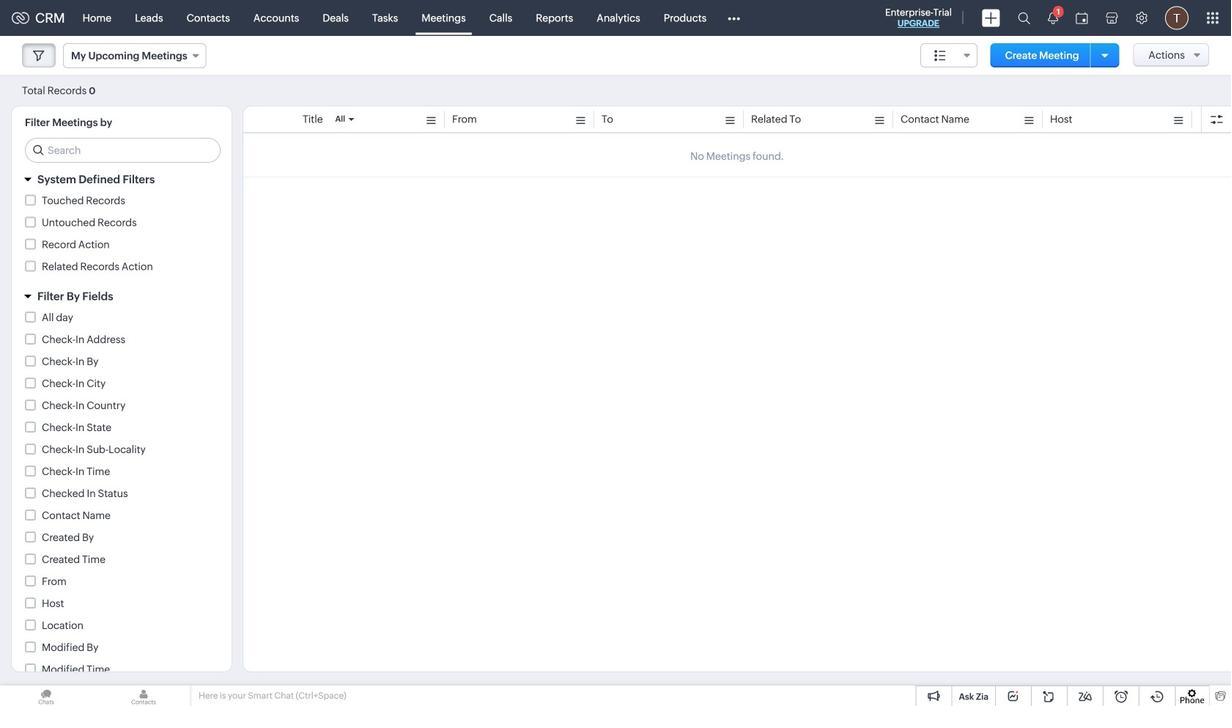 Task type: describe. For each thing, give the bounding box(es) containing it.
none field size
[[921, 43, 978, 67]]

chats image
[[0, 685, 92, 706]]

logo image
[[12, 12, 29, 24]]

contacts image
[[98, 685, 190, 706]]

profile element
[[1157, 0, 1198, 36]]

search element
[[1010, 0, 1040, 36]]



Task type: locate. For each thing, give the bounding box(es) containing it.
profile image
[[1166, 6, 1189, 30]]

None field
[[63, 43, 207, 68], [921, 43, 978, 67], [63, 43, 207, 68]]

calendar image
[[1076, 12, 1089, 24]]

create menu element
[[974, 0, 1010, 36]]

search image
[[1018, 12, 1031, 24]]

signals element
[[1040, 0, 1067, 36]]

create menu image
[[982, 9, 1001, 27]]

Search text field
[[26, 139, 220, 162]]

Other Modules field
[[719, 6, 750, 30]]

size image
[[935, 49, 946, 62]]



